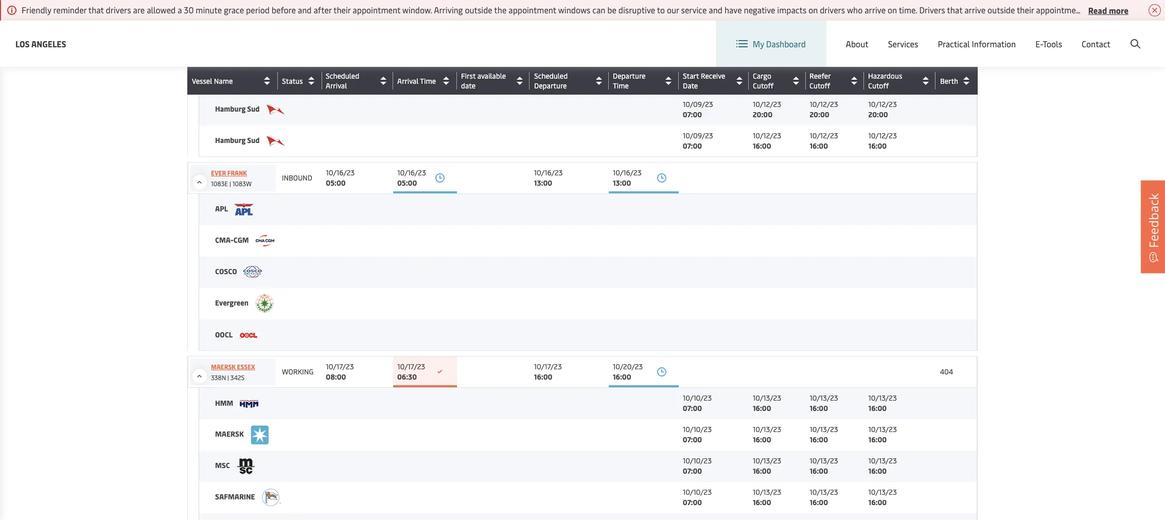 Task type: locate. For each thing, give the bounding box(es) containing it.
0 vertical spatial hamburg sud image
[[266, 104, 285, 115]]

and
[[298, 4, 312, 15], [709, 4, 723, 15]]

1 cutoff from the left
[[753, 81, 774, 91]]

switch
[[876, 30, 900, 41]]

outside
[[465, 4, 492, 15], [988, 4, 1015, 15]]

10/10/23 for safmarine
[[683, 487, 712, 497]]

0 horizontal spatial outside
[[465, 4, 492, 15]]

scheduled inside 'button'
[[534, 71, 568, 81]]

1 horizontal spatial arrive
[[965, 4, 986, 15]]

frank
[[227, 169, 247, 177]]

0 horizontal spatial their
[[334, 4, 351, 15]]

impacts
[[777, 4, 807, 15]]

2 sud from the top
[[247, 135, 260, 145]]

1 scheduled from the left
[[326, 71, 359, 81]]

maersk image for 10/10/23
[[251, 425, 269, 445]]

time
[[420, 76, 436, 86], [613, 81, 629, 91]]

1 msc from the top
[[215, 72, 231, 82]]

20:00 down reefer cutoff
[[810, 110, 829, 119]]

1 10/09/23 from the top
[[683, 5, 713, 15]]

2 10/16/23 from the left
[[397, 168, 426, 178]]

10/16/23 05:00
[[326, 168, 355, 188], [397, 168, 426, 188]]

3 10/16/23 from the left
[[534, 168, 563, 178]]

1 hamburg from the top
[[215, 104, 246, 114]]

0 horizontal spatial time
[[420, 76, 436, 86]]

0 horizontal spatial cutoff
[[753, 81, 774, 91]]

7 07:00 from the top
[[683, 466, 702, 476]]

maersk image for 10/09/23
[[251, 5, 269, 25]]

1 hamburg sud image from the top
[[266, 104, 285, 115]]

8 07:00 from the top
[[683, 498, 702, 507]]

cutoff
[[753, 81, 774, 91], [810, 81, 830, 91], [868, 81, 889, 91]]

location
[[902, 30, 934, 41]]

0 horizontal spatial and
[[298, 4, 312, 15]]

msc image
[[237, 70, 255, 86], [237, 458, 255, 475]]

maersk image
[[251, 5, 269, 25], [251, 425, 269, 445]]

hamburg for 16:00
[[215, 135, 246, 145]]

1 horizontal spatial appointment
[[509, 4, 556, 15]]

cutoff right 'reefer cutoff' button
[[868, 81, 889, 91]]

1 10/10/23 07:00 from the top
[[683, 393, 712, 413]]

msc image right name in the top of the page
[[237, 70, 255, 86]]

0 horizontal spatial 13:00
[[534, 178, 552, 188]]

1 vertical spatial msc image
[[237, 458, 255, 475]]

hamburg
[[215, 104, 246, 114], [215, 135, 246, 145]]

05:00
[[326, 178, 346, 188], [397, 178, 417, 188]]

outside up menu
[[988, 4, 1015, 15]]

1 horizontal spatial 05:00
[[397, 178, 417, 188]]

1 horizontal spatial drivers
[[820, 4, 845, 15]]

1 horizontal spatial |
[[230, 180, 231, 188]]

cargo
[[753, 71, 771, 81]]

3 10/10/23 from the top
[[683, 456, 712, 466]]

1 horizontal spatial 13:00
[[613, 178, 631, 188]]

6 07:00 from the top
[[683, 435, 702, 445]]

1 horizontal spatial scheduled
[[534, 71, 568, 81]]

1 vertical spatial maersk image
[[251, 425, 269, 445]]

2 scheduled from the left
[[534, 71, 568, 81]]

arrival time button
[[397, 73, 454, 89]]

10/12/23 20:00 down cargo cutoff
[[753, 99, 781, 119]]

0 vertical spatial hamburg sud
[[215, 104, 261, 114]]

e-tools
[[1036, 38, 1062, 49]]

departure
[[613, 71, 646, 81], [534, 81, 567, 91]]

cgm
[[234, 235, 249, 245]]

1 outside from the left
[[465, 4, 492, 15]]

0 vertical spatial hamburg
[[215, 104, 246, 114]]

2 hamburg sud from the top
[[215, 135, 261, 145]]

0 horizontal spatial 05:00
[[326, 178, 346, 188]]

vessel name
[[192, 76, 233, 86]]

2 horizontal spatial cutoff
[[868, 81, 889, 91]]

3 10/10/23 07:00 from the top
[[683, 456, 712, 476]]

maersk image down hmm image
[[251, 425, 269, 445]]

| left 342s
[[228, 374, 229, 382]]

1 horizontal spatial departure
[[613, 71, 646, 81]]

inbound
[[282, 173, 312, 183]]

and left have
[[709, 4, 723, 15]]

before
[[272, 4, 296, 15]]

scheduled
[[326, 71, 359, 81], [534, 71, 568, 81]]

2 msc from the top
[[215, 460, 231, 470]]

10/10/23 07:00
[[683, 393, 712, 413], [683, 425, 712, 445], [683, 456, 712, 476], [683, 487, 712, 507]]

2 maersk image from the top
[[251, 425, 269, 445]]

global menu
[[967, 30, 1014, 41]]

that right drivers
[[947, 4, 963, 15]]

| inside the ever frank 1083e | 1083w
[[230, 180, 231, 188]]

20:00 down hazardous cutoff
[[868, 110, 888, 119]]

2 10/10/23 07:00 from the top
[[683, 425, 712, 445]]

10/12/23 20:00
[[753, 68, 781, 88], [810, 68, 838, 88], [868, 68, 897, 88], [753, 99, 781, 119], [810, 99, 838, 119], [868, 99, 897, 119]]

0 horizontal spatial 10/16/23 13:00
[[534, 168, 563, 188]]

be right will
[[1131, 4, 1140, 15]]

1 horizontal spatial 10/16/23 05:00
[[397, 168, 426, 188]]

0 vertical spatial msc image
[[237, 70, 255, 86]]

30
[[184, 4, 194, 15]]

2 that from the left
[[947, 4, 963, 15]]

0 horizontal spatial on
[[809, 4, 818, 15]]

2 arrive from the left
[[965, 4, 986, 15]]

2 msc image from the top
[[237, 458, 255, 475]]

| inside maersk essex 338n | 342s
[[228, 374, 229, 382]]

maersk image left before
[[251, 5, 269, 25]]

2 cutoff from the left
[[810, 81, 830, 91]]

a
[[178, 4, 182, 15]]

on right impacts
[[809, 4, 818, 15]]

3 07:00 from the top
[[683, 110, 702, 119]]

10/10/23 for hmm
[[683, 393, 712, 403]]

1 vertical spatial hamburg
[[215, 135, 246, 145]]

angeles
[[31, 38, 66, 49]]

receive
[[701, 71, 725, 81]]

hamburg sud up frank at the top left
[[215, 135, 261, 145]]

appointment left window.
[[353, 4, 400, 15]]

cutoff for hazardous
[[868, 81, 889, 91]]

outside left the
[[465, 4, 492, 15]]

0 horizontal spatial scheduled
[[326, 71, 359, 81]]

2 and from the left
[[709, 4, 723, 15]]

status
[[282, 76, 303, 86]]

e-tools button
[[1036, 21, 1062, 67]]

hazardous cutoff
[[868, 71, 902, 91]]

maersk down hmm
[[215, 429, 245, 439]]

10/10/23 07:00 for safmarine
[[683, 487, 712, 507]]

cutoff inside 'button'
[[753, 81, 774, 91]]

contact button
[[1082, 21, 1111, 67]]

my dashboard button
[[736, 21, 806, 67]]

0 horizontal spatial departure
[[534, 81, 567, 91]]

1 10/17/23 from the left
[[326, 362, 354, 372]]

cutoff inside reefer cutoff
[[810, 81, 830, 91]]

are
[[133, 4, 145, 15]]

hamburg sud image
[[266, 104, 285, 115], [266, 136, 285, 147]]

switch location
[[876, 30, 934, 41]]

2 outside from the left
[[988, 4, 1015, 15]]

20:00 down cargo cutoff
[[753, 110, 773, 119]]

arrive up global at top
[[965, 4, 986, 15]]

2 hamburg sud image from the top
[[266, 136, 285, 147]]

drivers left the who
[[820, 4, 845, 15]]

1083e
[[211, 180, 228, 188]]

0 vertical spatial |
[[230, 180, 231, 188]]

1 vertical spatial maersk
[[211, 363, 236, 371]]

10/12/23
[[753, 5, 781, 15], [810, 5, 838, 15], [868, 5, 897, 15], [753, 37, 781, 46], [810, 37, 838, 46], [868, 37, 897, 46], [753, 68, 781, 78], [810, 68, 838, 78], [868, 68, 897, 78], [753, 99, 781, 109], [810, 99, 838, 109], [868, 99, 897, 109], [753, 131, 781, 140], [810, 131, 838, 140], [868, 131, 897, 140]]

2 their from the left
[[1017, 4, 1034, 15]]

arrival
[[397, 76, 419, 86], [326, 81, 347, 91]]

time left date
[[420, 76, 436, 86]]

1 vertical spatial msc
[[215, 460, 231, 470]]

0 horizontal spatial arrive
[[865, 4, 886, 15]]

0 vertical spatial maersk image
[[251, 5, 269, 25]]

16:00 inside 10/17/23 16:00
[[534, 372, 552, 382]]

2 13:00 from the left
[[613, 178, 631, 188]]

1 horizontal spatial 10/16/23 13:00
[[613, 168, 642, 188]]

safmarine
[[215, 492, 257, 502]]

hamburg for 20:00
[[215, 104, 246, 114]]

0 horizontal spatial 10/16/23 05:00
[[326, 168, 355, 188]]

service
[[681, 4, 707, 15]]

3 10/09/23 07:00 from the top
[[683, 99, 713, 119]]

1 10/10/23 from the top
[[683, 393, 712, 403]]

cutoff down my
[[753, 81, 774, 91]]

2 10/17/23 from the left
[[397, 362, 425, 372]]

1 horizontal spatial cutoff
[[810, 81, 830, 91]]

1 horizontal spatial their
[[1017, 4, 1034, 15]]

1 horizontal spatial on
[[888, 4, 897, 15]]

1 sud from the top
[[247, 104, 260, 114]]

2 be from the left
[[1131, 4, 1140, 15]]

more
[[1109, 4, 1129, 16]]

that right reminder
[[88, 4, 104, 15]]

4 10/10/23 07:00 from the top
[[683, 487, 712, 507]]

msc right vessel
[[215, 72, 231, 82]]

1 vertical spatial sud
[[247, 135, 260, 145]]

0 horizontal spatial appointment
[[353, 4, 400, 15]]

2 horizontal spatial appointment
[[1036, 4, 1084, 15]]

global
[[967, 30, 990, 41]]

0 horizontal spatial 10/17/23
[[326, 362, 354, 372]]

hamburg sud down vessel name button
[[215, 104, 261, 114]]

16:00 inside 10/20/23 16:00
[[613, 372, 631, 382]]

0 vertical spatial maersk
[[215, 10, 245, 19]]

arrival right scheduled arrival button
[[397, 76, 419, 86]]

msc for 10/10/23
[[215, 460, 231, 470]]

10/17/23 06:30
[[397, 362, 425, 382]]

20:00 right 'reefer cutoff' button
[[868, 78, 888, 88]]

maersk left period
[[215, 10, 245, 19]]

drivers left are
[[106, 4, 131, 15]]

cutoff right cargo cutoff 'button'
[[810, 81, 830, 91]]

0 horizontal spatial arrival
[[326, 81, 347, 91]]

login / create account link
[[1043, 21, 1146, 51]]

window.
[[402, 4, 432, 15]]

10/09/23
[[683, 5, 713, 15], [683, 68, 713, 78], [683, 99, 713, 109], [683, 131, 713, 140]]

0 vertical spatial sud
[[247, 104, 260, 114]]

be right can
[[607, 4, 617, 15]]

10/17/23
[[326, 362, 354, 372], [397, 362, 425, 372], [534, 362, 562, 372]]

10/10/23 07:00 for msc
[[683, 456, 712, 476]]

msc up safmarine
[[215, 460, 231, 470]]

2 10/10/23 from the top
[[683, 425, 712, 434]]

evergreen image
[[255, 294, 274, 313]]

appointment up login
[[1036, 4, 1084, 15]]

2 hamburg from the top
[[215, 135, 246, 145]]

and left after
[[298, 4, 312, 15]]

| right "1083e"
[[230, 180, 231, 188]]

0 horizontal spatial that
[[88, 4, 104, 15]]

oocl
[[215, 330, 234, 340]]

1 maersk image from the top
[[251, 5, 269, 25]]

1 msc image from the top
[[237, 70, 255, 86]]

berth
[[940, 76, 958, 86]]

| for hmm
[[228, 374, 229, 382]]

2 horizontal spatial 10/17/23
[[534, 362, 562, 372]]

sud down vessel name button
[[247, 104, 260, 114]]

essex
[[237, 363, 255, 371]]

10/17/23 for 16:00
[[534, 362, 562, 372]]

4 10/16/23 from the left
[[613, 168, 642, 178]]

time for arrival time
[[420, 76, 436, 86]]

3 cutoff from the left
[[868, 81, 889, 91]]

sud for 16:00
[[247, 135, 260, 145]]

|
[[230, 180, 231, 188], [228, 374, 229, 382]]

0 horizontal spatial be
[[607, 4, 617, 15]]

hamburg sud image down the status
[[266, 104, 285, 115]]

start
[[683, 71, 699, 81]]

1 horizontal spatial outside
[[988, 4, 1015, 15]]

1 hamburg sud from the top
[[215, 104, 261, 114]]

practical
[[938, 38, 970, 49]]

1 vertical spatial hamburg sud image
[[266, 136, 285, 147]]

login / create account
[[1063, 30, 1146, 41]]

start receive date button
[[683, 71, 746, 91]]

appointment right the
[[509, 4, 556, 15]]

hamburg sud image up inbound
[[266, 136, 285, 147]]

1 vertical spatial |
[[228, 374, 229, 382]]

sud up the ever frank 1083e | 1083w
[[247, 135, 260, 145]]

hamburg down vessel name button
[[215, 104, 246, 114]]

ever
[[211, 169, 226, 177]]

on left time.
[[888, 4, 897, 15]]

ever frank 1083e | 1083w
[[211, 169, 252, 188]]

0 horizontal spatial |
[[228, 374, 229, 382]]

hamburg up frank at the top left
[[215, 135, 246, 145]]

06:30
[[397, 372, 417, 382]]

4 10/10/23 from the top
[[683, 487, 712, 497]]

10/10/23
[[683, 393, 712, 403], [683, 425, 712, 434], [683, 456, 712, 466], [683, 487, 712, 497]]

20:00
[[753, 78, 773, 88], [810, 78, 829, 88], [868, 78, 888, 88], [753, 110, 773, 119], [810, 110, 829, 119], [868, 110, 888, 119]]

create
[[1090, 30, 1114, 41]]

1 horizontal spatial be
[[1131, 4, 1140, 15]]

after
[[314, 4, 332, 15]]

2 10/16/23 05:00 from the left
[[397, 168, 426, 188]]

time right scheduled departure 'button'
[[613, 81, 629, 91]]

1 10/16/23 05:00 from the left
[[326, 168, 355, 188]]

1 horizontal spatial and
[[709, 4, 723, 15]]

scheduled inside button
[[326, 71, 359, 81]]

departure inside button
[[613, 71, 646, 81]]

3 10/17/23 from the left
[[534, 362, 562, 372]]

cma cgm image
[[256, 235, 274, 247]]

arrival right status button
[[326, 81, 347, 91]]

10/10/23 for maersk
[[683, 425, 712, 434]]

4 07:00 from the top
[[683, 141, 702, 151]]

0 horizontal spatial drivers
[[106, 4, 131, 15]]

read more button
[[1088, 4, 1129, 16]]

1 13:00 from the left
[[534, 178, 552, 188]]

1 horizontal spatial time
[[613, 81, 629, 91]]

1 drivers from the left
[[106, 4, 131, 15]]

1 be from the left
[[607, 4, 617, 15]]

10/16/23
[[326, 168, 355, 178], [397, 168, 426, 178], [534, 168, 563, 178], [613, 168, 642, 178]]

sud
[[247, 104, 260, 114], [247, 135, 260, 145]]

10/13/23 16:00
[[753, 393, 781, 413], [810, 393, 838, 413], [868, 393, 897, 413], [753, 425, 781, 445], [810, 425, 838, 445], [868, 425, 897, 445], [753, 456, 781, 476], [810, 456, 838, 476], [868, 456, 897, 476], [753, 487, 781, 507], [810, 487, 838, 507], [868, 487, 897, 507]]

1 their from the left
[[334, 4, 351, 15]]

1 horizontal spatial arrival
[[397, 76, 419, 86]]

2 on from the left
[[888, 4, 897, 15]]

1 that from the left
[[88, 4, 104, 15]]

maersk up 338n
[[211, 363, 236, 371]]

10/12/23 16:00
[[753, 5, 781, 25], [810, 5, 838, 25], [868, 5, 897, 25], [753, 37, 781, 57], [810, 37, 838, 57], [868, 37, 897, 57], [753, 131, 781, 151], [810, 131, 838, 151], [868, 131, 897, 151]]

arrive right the who
[[865, 4, 886, 15]]

hamburg sud for 20:00
[[215, 104, 261, 114]]

cutoff inside hazardous cutoff
[[868, 81, 889, 91]]

342s
[[230, 374, 245, 382]]

time inside departure time
[[613, 81, 629, 91]]

0 vertical spatial msc
[[215, 72, 231, 82]]

1 vertical spatial hamburg sud
[[215, 135, 261, 145]]

16:00
[[753, 15, 771, 25], [810, 15, 828, 25], [868, 15, 887, 25], [753, 47, 771, 57], [810, 47, 828, 57], [868, 47, 887, 57], [753, 141, 771, 151], [810, 141, 828, 151], [868, 141, 887, 151], [534, 372, 552, 382], [613, 372, 631, 382], [753, 404, 771, 413], [810, 404, 828, 413], [868, 404, 887, 413], [753, 435, 771, 445], [810, 435, 828, 445], [868, 435, 887, 445], [753, 466, 771, 476], [810, 466, 828, 476], [868, 466, 887, 476], [753, 498, 771, 507], [810, 498, 828, 507], [868, 498, 887, 507]]

1 horizontal spatial that
[[947, 4, 963, 15]]

msc image for 10/10/23
[[237, 458, 255, 475]]

sud for 20:00
[[247, 104, 260, 114]]

1 05:00 from the left
[[326, 178, 346, 188]]

1 horizontal spatial 10/17/23
[[397, 362, 425, 372]]

msc image up safmarine
[[237, 458, 255, 475]]

scheduled arrival
[[326, 71, 359, 91]]

cutoff for cargo
[[753, 81, 774, 91]]

2 vertical spatial maersk
[[215, 429, 245, 439]]

20:00 down my
[[753, 78, 773, 88]]



Task type: vqa. For each thing, say whether or not it's contained in the screenshot.


Task type: describe. For each thing, give the bounding box(es) containing it.
2 10/09/23 from the top
[[683, 68, 713, 78]]

global menu button
[[944, 20, 1024, 51]]

1 10/16/23 from the left
[[326, 168, 355, 178]]

cma-cgm
[[215, 235, 251, 245]]

contact
[[1082, 38, 1111, 49]]

first available date button
[[461, 71, 527, 91]]

1 on from the left
[[809, 4, 818, 15]]

/
[[1084, 30, 1088, 41]]

10/10/23 for msc
[[683, 456, 712, 466]]

status button
[[282, 73, 320, 89]]

msc image for 10/09/23
[[237, 70, 255, 86]]

read
[[1088, 4, 1107, 16]]

los angeles link
[[15, 37, 66, 50]]

3 appointment from the left
[[1036, 4, 1084, 15]]

information
[[972, 38, 1016, 49]]

who
[[847, 4, 863, 15]]

departure time
[[613, 71, 646, 91]]

10/12/23 20:00 down hazardous cutoff
[[868, 99, 897, 119]]

1083w
[[233, 180, 252, 188]]

maersk inside maersk essex 338n | 342s
[[211, 363, 236, 371]]

10/12/23 20:00 right cargo cutoff 'button'
[[810, 68, 838, 88]]

switch location button
[[859, 30, 934, 41]]

10/10/23 07:00 for maersk
[[683, 425, 712, 445]]

hamburg sud for 16:00
[[215, 135, 261, 145]]

feedback
[[1145, 193, 1162, 248]]

hamburg sud image for 20:00
[[266, 104, 285, 115]]

our
[[667, 4, 679, 15]]

services button
[[888, 21, 918, 67]]

start receive date
[[683, 71, 725, 91]]

drivers
[[919, 4, 945, 15]]

arrival time
[[397, 76, 436, 86]]

dashboard
[[766, 38, 806, 49]]

1 appointment from the left
[[353, 4, 400, 15]]

10/17/23 for 06:30
[[397, 362, 425, 372]]

practical information button
[[938, 21, 1016, 67]]

windows
[[558, 4, 591, 15]]

5 07:00 from the top
[[683, 404, 702, 413]]

departure inside scheduled departure
[[534, 81, 567, 91]]

1 and from the left
[[298, 4, 312, 15]]

2 10/16/23 13:00 from the left
[[613, 168, 642, 188]]

maersk for 10/09/23
[[215, 10, 245, 19]]

hamburg sud image for 16:00
[[266, 136, 285, 147]]

e-
[[1036, 38, 1043, 49]]

menu
[[992, 30, 1014, 41]]

my dashboard
[[753, 38, 806, 49]]

2 05:00 from the left
[[397, 178, 417, 188]]

2 10/09/23 07:00 from the top
[[683, 68, 713, 88]]

10/12/23 20:00 down my dashboard popup button
[[753, 68, 781, 88]]

scheduled for arrival
[[326, 71, 359, 81]]

can
[[593, 4, 605, 15]]

negative
[[744, 4, 775, 15]]

vessel
[[192, 76, 212, 86]]

login
[[1063, 30, 1083, 41]]

have
[[725, 4, 742, 15]]

account
[[1115, 30, 1146, 41]]

period
[[246, 4, 270, 15]]

working
[[282, 367, 314, 377]]

10/12/23 20:00 down reefer cutoff
[[810, 99, 838, 119]]

oocl image
[[239, 332, 258, 339]]

arrival inside scheduled arrival
[[326, 81, 347, 91]]

to
[[657, 4, 665, 15]]

cutoff for reefer
[[810, 81, 830, 91]]

10/20/23 16:00
[[613, 362, 643, 382]]

scheduled arrival button
[[326, 71, 391, 91]]

close alert image
[[1149, 4, 1161, 16]]

time for departure time
[[613, 81, 629, 91]]

cargo cutoff button
[[753, 71, 803, 91]]

10/17/23 08:00
[[326, 362, 354, 382]]

tools
[[1043, 38, 1062, 49]]

scheduled for departure
[[534, 71, 568, 81]]

los
[[15, 38, 30, 49]]

date
[[683, 81, 698, 91]]

scheduled departure button
[[534, 71, 606, 91]]

window
[[1086, 4, 1114, 15]]

cosco
[[215, 266, 238, 276]]

turned
[[1142, 4, 1165, 15]]

cma-
[[215, 235, 234, 245]]

apl
[[215, 204, 229, 214]]

10/12/23 20:00 down services dropdown button
[[868, 68, 897, 88]]

read more
[[1088, 4, 1129, 16]]

my
[[753, 38, 764, 49]]

20:00 right cargo cutoff 'button'
[[810, 78, 829, 88]]

maersk for 10/10/23
[[215, 429, 245, 439]]

1 arrive from the left
[[865, 4, 886, 15]]

arriving
[[434, 4, 463, 15]]

2 drivers from the left
[[820, 4, 845, 15]]

1 10/09/23 07:00 from the top
[[683, 5, 713, 25]]

10/17/23 16:00
[[534, 362, 562, 382]]

date
[[461, 81, 476, 91]]

4 10/09/23 07:00 from the top
[[683, 131, 713, 151]]

10/10/23 07:00 for hmm
[[683, 393, 712, 413]]

allowed
[[147, 4, 176, 15]]

msc for 10/09/23
[[215, 72, 231, 82]]

time.
[[899, 4, 917, 15]]

1 10/16/23 13:00 from the left
[[534, 168, 563, 188]]

first available date
[[461, 71, 506, 91]]

will
[[1116, 4, 1129, 15]]

338n
[[211, 374, 226, 382]]

4 10/09/23 from the top
[[683, 131, 713, 140]]

cosco image
[[244, 266, 262, 278]]

08:00
[[326, 372, 346, 382]]

vessel name button
[[192, 73, 275, 89]]

safmarine image
[[262, 489, 280, 506]]

3 10/09/23 from the top
[[683, 99, 713, 109]]

apl image
[[235, 203, 253, 216]]

1 07:00 from the top
[[683, 15, 702, 25]]

los angeles
[[15, 38, 66, 49]]

evergreen
[[215, 298, 250, 308]]

2 07:00 from the top
[[683, 78, 702, 88]]

services
[[888, 38, 918, 49]]

reefer cutoff
[[810, 71, 831, 91]]

10/17/23 for 08:00
[[326, 362, 354, 372]]

cargo cutoff
[[753, 71, 774, 91]]

10/20/23
[[613, 362, 643, 372]]

2 appointment from the left
[[509, 4, 556, 15]]

hazardous
[[868, 71, 902, 81]]

grace
[[224, 4, 244, 15]]

reefer
[[810, 71, 831, 81]]

friendly reminder that drivers are allowed a 30 minute grace period before and after their appointment window. arriving outside the appointment windows can be disruptive to our service and have negative impacts on drivers who arrive on time. drivers that arrive outside their appointment window will be turned
[[22, 4, 1165, 15]]

scheduled departure
[[534, 71, 568, 91]]

hmm image
[[240, 400, 259, 408]]

available
[[477, 71, 506, 81]]

| for apl
[[230, 180, 231, 188]]

first
[[461, 71, 476, 81]]

maersk essex 338n | 342s
[[211, 363, 255, 382]]

friendly
[[22, 4, 51, 15]]



